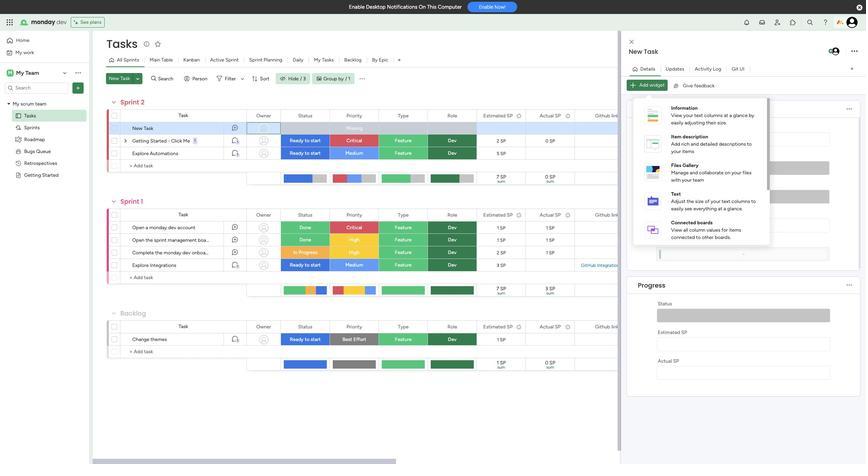 Task type: describe. For each thing, give the bounding box(es) containing it.
main table
[[150, 57, 173, 63]]

your inside information view your text columns at a glance by easily adjusting their size.
[[684, 113, 693, 119]]

view inside connected boards view all column values for items connected to other boards.
[[672, 227, 682, 233]]

give
[[683, 83, 693, 89]]

github
[[581, 263, 596, 268]]

1 horizontal spatial progress
[[638, 281, 666, 290]]

0 vertical spatial 0
[[546, 138, 549, 144]]

m
[[8, 70, 12, 76]]

explore for explore integrations
[[132, 263, 149, 269]]

task overview
[[638, 105, 684, 114]]

new task button
[[106, 73, 133, 84]]

on
[[725, 170, 731, 176]]

sp inside "3 sp sum"
[[550, 286, 555, 292]]

dapulse drag handle 3 image
[[632, 107, 634, 112]]

boards.
[[715, 235, 731, 241]]

inbox image
[[759, 19, 766, 26]]

my for my work
[[15, 50, 22, 55]]

themes
[[151, 337, 167, 343]]

new inside new task field
[[629, 47, 643, 56]]

for
[[722, 227, 728, 233]]

explore integrations
[[132, 263, 176, 269]]

sprint for sprint planning
[[249, 57, 263, 63]]

hide / 3
[[288, 76, 306, 82]]

workspace options image
[[75, 69, 82, 76]]

type for 2nd type field from the top
[[398, 212, 409, 218]]

2 7 from the top
[[497, 286, 499, 292]]

task inside field
[[644, 47, 659, 56]]

desktop
[[366, 4, 386, 10]]

caret down image
[[7, 102, 10, 106]]

items inside item description add rich and detailed descriptions to your items
[[682, 149, 695, 155]]

2 vertical spatial new task
[[132, 126, 153, 132]]

roadmap
[[24, 137, 45, 143]]

management
[[168, 238, 197, 244]]

3 type field from the top
[[396, 324, 411, 331]]

3 actual sp field from the top
[[538, 324, 563, 331]]

1 actual sp field from the top
[[538, 112, 563, 120]]

all
[[117, 57, 122, 63]]

add inside item description add rich and detailed descriptions to your items
[[672, 141, 681, 147]]

item
[[672, 134, 682, 140]]

help image
[[822, 19, 829, 26]]

enable for enable now!
[[479, 4, 494, 10]]

work
[[23, 50, 34, 55]]

planning
[[264, 57, 282, 63]]

2 vertical spatial 0
[[545, 361, 549, 367]]

of
[[705, 199, 710, 205]]

queue
[[36, 149, 51, 155]]

2 high from the top
[[349, 250, 360, 256]]

1 7 sp sum from the top
[[497, 174, 506, 184]]

1 ready from the top
[[290, 138, 304, 144]]

Backlog field
[[119, 309, 148, 319]]

a inside information view your text columns at a glance by easily adjusting their size.
[[730, 113, 732, 119]]

sp inside "1 sp sum"
[[500, 361, 506, 367]]

workspace selection element
[[7, 69, 40, 77]]

3 dev from the top
[[448, 225, 457, 231]]

owner for sprint 1's owner field
[[256, 212, 271, 218]]

my for my tasks
[[314, 57, 321, 63]]

getting for getting started
[[24, 172, 41, 178]]

enable for enable desktop notifications on this computer
[[349, 4, 365, 10]]

1 horizontal spatial maria williams image
[[847, 17, 858, 28]]

open the sprint management board
[[132, 238, 211, 244]]

tasks inside button
[[322, 57, 334, 63]]

github for 3rd github link field
[[595, 324, 611, 330]]

ready for explore automations
[[290, 151, 304, 156]]

3 for 3 sp sum
[[546, 286, 548, 292]]

angle down image
[[136, 76, 139, 81]]

best effort
[[343, 337, 366, 343]]

columns inside text adjust the size of your text columns to easily see everything at a glance.
[[732, 199, 750, 205]]

column information image for 3rd actual sp field
[[565, 325, 571, 330]]

adjust
[[672, 199, 686, 205]]

active sprint button
[[205, 55, 244, 66]]

5
[[497, 151, 500, 156]]

4 feature from the top
[[395, 237, 412, 243]]

group
[[323, 76, 337, 82]]

complete the monday dev onboarding flow
[[132, 250, 228, 256]]

1 medium from the top
[[346, 151, 363, 156]]

1 role from the top
[[448, 113, 457, 119]]

start for change themes
[[311, 337, 321, 343]]

5 feature from the top
[[395, 250, 412, 256]]

active
[[210, 57, 224, 63]]

plans
[[90, 19, 101, 25]]

change
[[132, 337, 149, 343]]

my team
[[16, 69, 39, 76]]

2 estimated sp field from the top
[[482, 212, 515, 219]]

see
[[80, 19, 89, 25]]

New Task field
[[627, 47, 828, 56]]

to inside text adjust the size of your text columns to easily see everything at a glance.
[[752, 199, 756, 205]]

home
[[16, 37, 29, 43]]

person
[[192, 76, 207, 82]]

connected
[[672, 220, 696, 226]]

epics
[[657, 240, 669, 246]]

click
[[171, 138, 182, 144]]

role field for backlog
[[446, 324, 459, 331]]

open for open the sprint management board
[[132, 238, 144, 244]]

connected
[[672, 235, 695, 241]]

explore for explore automations
[[132, 151, 149, 157]]

daily
[[293, 57, 304, 63]]

1 github link field from the top
[[594, 112, 621, 120]]

home button
[[4, 35, 75, 46]]

text inside information view your text columns at a glance by easily adjusting their size.
[[695, 113, 703, 119]]

1 start from the top
[[311, 138, 321, 144]]

and inside item description add rich and detailed descriptions to your items
[[691, 141, 699, 147]]

0 vertical spatial team
[[35, 101, 46, 107]]

your right on
[[732, 170, 742, 176]]

complete
[[132, 250, 154, 256]]

easily for information view your text columns at a glance by easily adjusting their size.
[[672, 120, 684, 126]]

your down manage
[[682, 177, 692, 183]]

description
[[668, 211, 694, 217]]

now!
[[495, 4, 506, 10]]

their
[[706, 120, 717, 126]]

see
[[685, 206, 693, 212]]

started for getting started
[[42, 172, 59, 178]]

1 vertical spatial 2
[[497, 138, 500, 144]]

Sprint 2 field
[[119, 98, 146, 107]]

give feedback button
[[671, 80, 718, 92]]

0 horizontal spatial a
[[146, 225, 148, 231]]

updates
[[666, 66, 685, 72]]

0 vertical spatial by
[[339, 76, 344, 82]]

monday dev
[[31, 18, 67, 26]]

kanban button
[[178, 55, 205, 66]]

0 horizontal spatial maria williams image
[[832, 47, 841, 56]]

my for my team
[[16, 69, 24, 76]]

3 status field from the top
[[297, 324, 314, 331]]

3 sp sum
[[546, 286, 555, 296]]

1 + add task text field from the top
[[124, 274, 243, 283]]

by inside information view your text columns at a glance by easily adjusting their size.
[[749, 113, 755, 119]]

0 horizontal spatial -
[[168, 138, 170, 144]]

overview
[[655, 105, 684, 114]]

see plans button
[[71, 17, 105, 28]]

details
[[641, 66, 656, 72]]

actual sp for third actual sp field from the bottom
[[540, 113, 561, 119]]

dapulse close image
[[857, 4, 863, 11]]

0 vertical spatial progress
[[299, 250, 318, 256]]

search everything image
[[807, 19, 814, 26]]

invite members image
[[774, 19, 781, 26]]

size.
[[718, 120, 727, 126]]

list box containing my scrum team
[[0, 97, 89, 276]]

1 vertical spatial missing
[[735, 166, 752, 172]]

boards
[[698, 220, 713, 226]]

4 dev from the top
[[448, 237, 457, 243]]

task inside button
[[120, 76, 130, 82]]

add widget
[[640, 82, 665, 88]]

bugs queue
[[24, 149, 51, 155]]

ready to start for change themes
[[290, 337, 321, 343]]

new task inside button
[[109, 76, 130, 82]]

1 vertical spatial 0
[[545, 174, 549, 180]]

1 high from the top
[[349, 237, 360, 243]]

add widget button
[[627, 80, 668, 91]]

sprint for sprint 2
[[120, 98, 139, 107]]

2 done from the top
[[300, 237, 311, 243]]

2 + add task text field from the top
[[124, 348, 243, 357]]

1 estimated sp field from the top
[[482, 112, 515, 120]]

and inside files gallery manage and collaborate on your files with your team
[[690, 170, 698, 176]]

table
[[161, 57, 173, 63]]

1 type field from the top
[[396, 112, 411, 120]]

log
[[713, 66, 722, 72]]

start for explore automations
[[311, 151, 321, 156]]

3 priority field from the top
[[345, 324, 364, 331]]

filter button
[[214, 73, 247, 84]]

open for open a monday dev account
[[132, 225, 144, 231]]

the inside text adjust the size of your text columns to easily see everything at a glance.
[[687, 199, 694, 205]]

sprint for sprint 1
[[120, 197, 139, 206]]

2 github link field from the top
[[594, 212, 621, 219]]

files gallery manage and collaborate on your files with your team
[[672, 163, 752, 183]]

2 vertical spatial 2
[[497, 251, 500, 256]]

show board description image
[[143, 41, 151, 48]]

automations
[[150, 151, 178, 157]]

other
[[702, 235, 714, 241]]

github for 1st github link field
[[595, 113, 611, 119]]

account
[[177, 225, 195, 231]]

best
[[343, 337, 352, 343]]

1 7 from the top
[[497, 174, 499, 180]]

link for 3rd github link field
[[612, 324, 619, 330]]

details button
[[630, 64, 661, 75]]

filter
[[225, 76, 236, 82]]

3 estimated sp field from the top
[[482, 324, 515, 331]]

enable desktop notifications on this computer
[[349, 4, 462, 10]]

role field for sprint 1
[[446, 212, 459, 219]]

enable now! button
[[468, 2, 517, 12]]

explore automations
[[132, 151, 178, 157]]

0 horizontal spatial missing
[[346, 126, 363, 132]]

epic
[[379, 57, 389, 63]]

0 vertical spatial 3
[[303, 76, 306, 82]]

2 2 sp from the top
[[497, 251, 506, 256]]

me
[[183, 138, 190, 144]]

my for my scrum team
[[13, 101, 19, 107]]

1 button for explore automations
[[224, 147, 246, 160]]

size
[[696, 199, 704, 205]]

1 feature from the top
[[395, 138, 412, 144]]

feedback
[[695, 83, 715, 89]]

5 sp
[[497, 151, 506, 156]]

add inside popup button
[[640, 82, 649, 88]]

give feedback
[[683, 83, 715, 89]]

person button
[[181, 73, 212, 84]]

sprint 1
[[120, 197, 143, 206]]

kanban
[[183, 57, 200, 63]]

2 status field from the top
[[297, 212, 314, 219]]

detailed
[[700, 141, 718, 147]]



Task type: vqa. For each thing, say whether or not it's contained in the screenshot.
use
no



Task type: locate. For each thing, give the bounding box(es) containing it.
1 vertical spatial open
[[132, 238, 144, 244]]

at inside text adjust the size of your text columns to easily see everything at a glance.
[[718, 206, 723, 212]]

0 sp sum
[[545, 174, 556, 184], [545, 361, 556, 370]]

enable left desktop
[[349, 4, 365, 10]]

monday for complete
[[164, 250, 181, 256]]

1 dev from the top
[[448, 138, 457, 144]]

3 role field from the top
[[446, 324, 459, 331]]

public board image left getting started
[[15, 172, 22, 179]]

2 horizontal spatial dev
[[183, 250, 191, 256]]

1 vertical spatial by
[[749, 113, 755, 119]]

close image
[[630, 39, 634, 45]]

dev for open
[[168, 225, 176, 231]]

0 horizontal spatial tasks
[[24, 113, 36, 119]]

2 type from the top
[[398, 212, 409, 218]]

items down rich
[[682, 149, 695, 155]]

the for dev
[[146, 238, 153, 244]]

2 vertical spatial monday
[[164, 250, 181, 256]]

my tasks button
[[309, 55, 339, 66]]

3 inside "3 sp sum"
[[546, 286, 548, 292]]

0 vertical spatial critical
[[347, 138, 362, 144]]

1 horizontal spatial items
[[729, 227, 742, 233]]

2 vertical spatial dev
[[183, 250, 191, 256]]

0 vertical spatial + add task text field
[[124, 274, 243, 283]]

columns up glance.
[[732, 199, 750, 205]]

1 public board image from the top
[[15, 113, 22, 119]]

getting started
[[24, 172, 59, 178]]

2 7 sp sum from the top
[[497, 286, 506, 296]]

by right glance
[[749, 113, 755, 119]]

the
[[687, 199, 694, 205], [146, 238, 153, 244], [155, 250, 163, 256]]

2 sp up 3 sp
[[497, 251, 506, 256]]

Search field
[[156, 74, 177, 84]]

columns
[[705, 113, 723, 119], [732, 199, 750, 205]]

1 link from the top
[[612, 113, 619, 119]]

0 horizontal spatial by
[[339, 76, 344, 82]]

text
[[672, 191, 681, 197]]

sprints
[[124, 57, 139, 63], [24, 125, 40, 131]]

status for second status field from the bottom of the page
[[298, 212, 313, 218]]

dapulse addbtn image
[[829, 49, 834, 54]]

options image down workspace options image
[[75, 85, 82, 92]]

2 vertical spatial new
[[132, 126, 143, 132]]

1 ready to start from the top
[[290, 138, 321, 144]]

ready for change themes
[[290, 337, 304, 343]]

link for 1st github link field
[[612, 113, 619, 119]]

glance
[[734, 113, 748, 119]]

my right daily
[[314, 57, 321, 63]]

7 down 5
[[497, 174, 499, 180]]

+ Add task text field
[[124, 162, 243, 171]]

add left widget at the right top of page
[[640, 82, 649, 88]]

getting inside list box
[[24, 172, 41, 178]]

2 medium from the top
[[346, 263, 363, 269]]

0 vertical spatial role field
[[446, 112, 459, 120]]

dev for complete
[[183, 250, 191, 256]]

1 vertical spatial estimated sp field
[[482, 212, 515, 219]]

/ right hide
[[300, 76, 302, 82]]

2 horizontal spatial a
[[730, 113, 732, 119]]

0 vertical spatial -
[[168, 138, 170, 144]]

tasks up all
[[106, 36, 138, 52]]

2 ready from the top
[[290, 151, 304, 156]]

type
[[398, 113, 409, 119], [398, 212, 409, 218], [398, 324, 409, 330]]

at up 'size.'
[[724, 113, 729, 119]]

on
[[419, 4, 426, 10]]

3 github link from the top
[[595, 324, 619, 330]]

git ui button
[[727, 64, 750, 75]]

1 vertical spatial add view image
[[851, 67, 854, 72]]

2 start from the top
[[311, 151, 321, 156]]

0 horizontal spatial new task
[[109, 76, 130, 82]]

Search in workspace field
[[15, 84, 58, 92]]

my work
[[15, 50, 34, 55]]

widget
[[650, 82, 665, 88]]

0 sp
[[546, 138, 555, 144]]

getting down retrospectives
[[24, 172, 41, 178]]

in
[[293, 250, 297, 256]]

dev down management
[[183, 250, 191, 256]]

in progress
[[293, 250, 318, 256]]

1 owner field from the top
[[255, 112, 273, 120]]

1 inside "1 sp sum"
[[497, 361, 499, 367]]

0 vertical spatial 7
[[497, 174, 499, 180]]

text up glance.
[[722, 199, 731, 205]]

7 feature from the top
[[395, 337, 412, 343]]

easily down adjust
[[672, 206, 684, 212]]

view left 'all'
[[672, 227, 682, 233]]

2 0 sp sum from the top
[[545, 361, 556, 370]]

0 horizontal spatial enable
[[349, 4, 365, 10]]

enable left now!
[[479, 4, 494, 10]]

0 vertical spatial started
[[150, 138, 167, 144]]

a left glance
[[730, 113, 732, 119]]

2 role from the top
[[448, 212, 457, 218]]

ui
[[740, 66, 745, 72]]

2 vertical spatial owner field
[[255, 324, 273, 331]]

medium
[[346, 151, 363, 156], [346, 263, 363, 269]]

0 vertical spatial at
[[724, 113, 729, 119]]

2 github from the top
[[595, 212, 611, 218]]

3 github link field from the top
[[594, 324, 621, 331]]

option
[[0, 98, 89, 99]]

2 open from the top
[[132, 238, 144, 244]]

integrations
[[150, 263, 176, 269]]

my right caret down image
[[13, 101, 19, 107]]

new task up getting started - click me
[[132, 126, 153, 132]]

everything
[[694, 206, 717, 212]]

dev left see at the top left
[[57, 18, 67, 26]]

0 vertical spatial items
[[682, 149, 695, 155]]

team inside files gallery manage and collaborate on your files with your team
[[693, 177, 704, 183]]

0 vertical spatial columns
[[705, 113, 723, 119]]

3 ready to start from the top
[[290, 263, 321, 269]]

your up files
[[672, 149, 681, 155]]

1 easily from the top
[[672, 120, 684, 126]]

0 vertical spatial monday
[[31, 18, 55, 26]]

1 role field from the top
[[446, 112, 459, 120]]

sprint 2
[[120, 98, 145, 107]]

sprints inside all sprints button
[[124, 57, 139, 63]]

3 ready from the top
[[290, 263, 304, 269]]

5 dev from the top
[[448, 250, 457, 256]]

apps image
[[790, 19, 797, 26]]

2 vertical spatial a
[[146, 225, 148, 231]]

1 vertical spatial options image
[[75, 85, 82, 92]]

descriptions
[[719, 141, 746, 147]]

1 vertical spatial role field
[[446, 212, 459, 219]]

my work button
[[4, 47, 75, 58]]

1 vertical spatial priority field
[[345, 212, 364, 219]]

0 vertical spatial role
[[448, 113, 457, 119]]

easily inside text adjust the size of your text columns to easily see everything at a glance.
[[672, 206, 684, 212]]

3 link from the top
[[612, 324, 619, 330]]

4 start from the top
[[311, 337, 321, 343]]

1 inside field
[[141, 197, 143, 206]]

2 vertical spatial priority field
[[345, 324, 364, 331]]

notifications
[[387, 4, 418, 10]]

getting up 'explore automations'
[[132, 138, 149, 144]]

Tasks field
[[105, 36, 139, 52]]

0 vertical spatial high
[[349, 237, 360, 243]]

0 vertical spatial open
[[132, 225, 144, 231]]

1 github link from the top
[[595, 113, 619, 119]]

1 done from the top
[[300, 225, 311, 231]]

github link for 1st github link field
[[595, 113, 619, 119]]

0 vertical spatial github link
[[595, 113, 619, 119]]

to
[[305, 138, 310, 144], [748, 141, 752, 147], [305, 151, 310, 156], [752, 199, 756, 205], [696, 235, 701, 241], [305, 263, 310, 269], [305, 337, 310, 343]]

backlog inside button
[[344, 57, 362, 63]]

workspace image
[[7, 69, 14, 77]]

a up complete on the left bottom
[[146, 225, 148, 231]]

new task down 'close' 'icon'
[[629, 47, 659, 56]]

dev up "open the sprint management board" at the bottom left of page
[[168, 225, 176, 231]]

and down description at the top of page
[[691, 141, 699, 147]]

3 github from the top
[[595, 324, 611, 330]]

1 vertical spatial new task
[[109, 76, 130, 82]]

1 vertical spatial public board image
[[15, 172, 22, 179]]

7 sp sum down 5 sp
[[497, 174, 506, 184]]

columns inside information view your text columns at a glance by easily adjusting their size.
[[705, 113, 723, 119]]

2 vertical spatial github link
[[595, 324, 619, 330]]

1 explore from the top
[[132, 151, 149, 157]]

your right of
[[711, 199, 721, 205]]

monday up sprint
[[149, 225, 167, 231]]

board
[[198, 238, 211, 244]]

1 / from the left
[[300, 76, 302, 82]]

explore left 'automations'
[[132, 151, 149, 157]]

information
[[672, 105, 698, 111]]

3 for 3 sp
[[497, 263, 499, 268]]

new inside new task button
[[109, 76, 119, 82]]

1 vertical spatial + add task text field
[[124, 348, 243, 357]]

2 feature from the top
[[395, 151, 412, 156]]

ready for explore integrations
[[290, 263, 304, 269]]

column
[[690, 227, 706, 233]]

2 sp up 5 sp
[[497, 138, 506, 144]]

1 priority field from the top
[[345, 112, 364, 120]]

sprints right all
[[124, 57, 139, 63]]

7 down 3 sp
[[497, 286, 499, 292]]

4 ready to start from the top
[[290, 337, 321, 343]]

to inside item description add rich and detailed descriptions to your items
[[748, 141, 752, 147]]

1 horizontal spatial -
[[743, 252, 745, 257]]

text up the adjusting
[[695, 113, 703, 119]]

new task
[[629, 47, 659, 56], [109, 76, 130, 82], [132, 126, 153, 132]]

main table button
[[144, 55, 178, 66]]

github for second github link field from the top
[[595, 212, 611, 218]]

add view image
[[398, 58, 401, 63], [851, 67, 854, 72]]

easily for text adjust the size of your text columns to easily see everything at a glance.
[[672, 206, 684, 212]]

backlog inside field
[[120, 309, 146, 318]]

the left sprint
[[146, 238, 153, 244]]

sprint planning button
[[244, 55, 288, 66]]

owner field for backlog
[[255, 324, 273, 331]]

ready to start
[[290, 138, 321, 144], [290, 151, 321, 156], [290, 263, 321, 269], [290, 337, 321, 343]]

2 github link from the top
[[595, 212, 619, 218]]

priority
[[347, 113, 362, 119], [657, 154, 673, 160], [347, 212, 362, 218], [347, 324, 362, 330]]

notifications image
[[744, 19, 751, 26]]

column information image for 2nd actual sp field from the bottom
[[565, 213, 571, 218]]

easily inside information view your text columns at a glance by easily adjusting their size.
[[672, 120, 684, 126]]

getting for getting started - click me
[[132, 138, 149, 144]]

2 actual sp field from the top
[[538, 212, 563, 219]]

1 critical from the top
[[347, 138, 362, 144]]

1 vertical spatial github link field
[[594, 212, 621, 219]]

0 horizontal spatial dev
[[57, 18, 67, 26]]

1 vertical spatial new
[[109, 76, 119, 82]]

dapulse drag 2 image
[[622, 240, 625, 248]]

items right for
[[729, 227, 742, 233]]

sprint planning
[[249, 57, 282, 63]]

estimated sp
[[484, 113, 513, 119], [484, 212, 513, 218], [484, 324, 513, 330], [658, 330, 687, 336]]

the up see
[[687, 199, 694, 205]]

more dots image
[[847, 283, 852, 288]]

Sprint 1 field
[[119, 197, 145, 207]]

tasks inside list box
[[24, 113, 36, 119]]

activity log button
[[690, 64, 727, 75]]

new task inside field
[[629, 47, 659, 56]]

github integration guide link
[[580, 263, 635, 268]]

new down the sprint 2 field
[[132, 126, 143, 132]]

actual sp for 3rd actual sp field
[[540, 324, 561, 330]]

1 horizontal spatial /
[[345, 76, 347, 82]]

new task left angle down icon
[[109, 76, 130, 82]]

0 horizontal spatial add view image
[[398, 58, 401, 63]]

1 horizontal spatial options image
[[852, 47, 858, 56]]

0 horizontal spatial getting
[[24, 172, 41, 178]]

a inside text adjust the size of your text columns to easily see everything at a glance.
[[724, 206, 726, 212]]

text inside text adjust the size of your text columns to easily see everything at a glance.
[[722, 199, 731, 205]]

1 type from the top
[[398, 113, 409, 119]]

to inside connected boards view all column values for items connected to other boards.
[[696, 235, 701, 241]]

status for 1st status field from the top of the page
[[298, 113, 313, 119]]

Estimated SP field
[[482, 112, 515, 120], [482, 212, 515, 219], [482, 324, 515, 331]]

files
[[743, 170, 752, 176]]

0 horizontal spatial columns
[[705, 113, 723, 119]]

Actual SP field
[[538, 112, 563, 120], [538, 212, 563, 219], [538, 324, 563, 331]]

open a monday dev account
[[132, 225, 195, 231]]

1 vertical spatial maria williams image
[[832, 47, 841, 56]]

v2 search image
[[151, 75, 156, 83]]

add to favorites image
[[154, 40, 161, 47]]

1 vertical spatial the
[[146, 238, 153, 244]]

arrow down image
[[238, 75, 247, 83]]

git ui
[[732, 66, 745, 72]]

1 vertical spatial owner field
[[255, 212, 273, 219]]

by epic button
[[367, 55, 394, 66]]

0 vertical spatial the
[[687, 199, 694, 205]]

view down information
[[672, 113, 682, 119]]

0 horizontal spatial at
[[718, 206, 723, 212]]

new down 'close' 'icon'
[[629, 47, 643, 56]]

my
[[15, 50, 22, 55], [314, 57, 321, 63], [16, 69, 24, 76], [13, 101, 19, 107]]

3 owner field from the top
[[255, 324, 273, 331]]

monday for open
[[149, 225, 167, 231]]

column information image
[[516, 213, 522, 218], [565, 213, 571, 218], [565, 325, 571, 330]]

2 vertical spatial github link field
[[594, 324, 621, 331]]

1 button for getting started - click me
[[224, 135, 246, 147]]

and down 'gallery' at top right
[[690, 170, 698, 176]]

type for third type field from the top
[[398, 324, 409, 330]]

started for getting started - click me
[[150, 138, 167, 144]]

text adjust the size of your text columns to easily see everything at a glance.
[[672, 191, 756, 212]]

link for second github link field from the top
[[612, 212, 619, 218]]

3 feature from the top
[[395, 225, 412, 231]]

1 open from the top
[[132, 225, 144, 231]]

ready to start for explore automations
[[290, 151, 321, 156]]

view inside information view your text columns at a glance by easily adjusting their size.
[[672, 113, 682, 119]]

0 vertical spatial new task
[[629, 47, 659, 56]]

more dots image
[[847, 107, 852, 112]]

1 vertical spatial actual sp field
[[538, 212, 563, 219]]

view
[[672, 113, 682, 119], [672, 227, 682, 233]]

6 feature from the top
[[395, 263, 412, 269]]

new down all
[[109, 76, 119, 82]]

1 vertical spatial getting
[[24, 172, 41, 178]]

progress
[[299, 250, 318, 256], [638, 281, 666, 290]]

ready to start for explore integrations
[[290, 263, 321, 269]]

my inside workspace selection element
[[16, 69, 24, 76]]

actual sp for 2nd actual sp field from the bottom
[[540, 212, 561, 218]]

1 vertical spatial -
[[743, 252, 745, 257]]

1 vertical spatial tasks
[[322, 57, 334, 63]]

7 dev from the top
[[448, 337, 457, 343]]

1 0 sp sum from the top
[[545, 174, 556, 184]]

1 horizontal spatial add
[[672, 141, 681, 147]]

public board image for tasks
[[15, 113, 22, 119]]

monday
[[31, 18, 55, 26], [149, 225, 167, 231], [164, 250, 181, 256]]

columns up their
[[705, 113, 723, 119]]

0 horizontal spatial team
[[35, 101, 46, 107]]

backlog for backlog field
[[120, 309, 146, 318]]

high
[[349, 237, 360, 243], [349, 250, 360, 256]]

collaborate
[[699, 170, 724, 176]]

column information image
[[516, 113, 522, 119], [565, 113, 571, 119], [516, 325, 522, 330]]

items inside connected boards view all column values for items connected to other boards.
[[729, 227, 742, 233]]

my left "work"
[[15, 50, 22, 55]]

started
[[150, 138, 167, 144], [42, 172, 59, 178]]

0 horizontal spatial add
[[640, 82, 649, 88]]

list box
[[0, 97, 89, 276]]

2 explore from the top
[[132, 263, 149, 269]]

0 vertical spatial owner field
[[255, 112, 273, 120]]

the for high
[[155, 250, 163, 256]]

my right workspace 'image' on the top left
[[16, 69, 24, 76]]

monday up home button
[[31, 18, 55, 26]]

1 vertical spatial team
[[693, 177, 704, 183]]

1 2 sp from the top
[[497, 138, 506, 144]]

1 vertical spatial high
[[349, 250, 360, 256]]

group by / 1
[[323, 76, 350, 82]]

Role field
[[446, 112, 459, 120], [446, 212, 459, 219], [446, 324, 459, 331]]

your down information
[[684, 113, 693, 119]]

sum inside "1 sp sum"
[[498, 366, 505, 370]]

1 vertical spatial sprints
[[24, 125, 40, 131]]

1 vertical spatial backlog
[[120, 309, 146, 318]]

github link for second github link field from the top
[[595, 212, 619, 218]]

6 dev from the top
[[448, 263, 457, 269]]

options image
[[852, 47, 858, 56], [75, 85, 82, 92]]

this
[[427, 4, 437, 10]]

7 sp sum down 3 sp
[[497, 286, 506, 296]]

retrospectives
[[24, 161, 57, 166]]

1 horizontal spatial started
[[150, 138, 167, 144]]

type for 3rd type field from the bottom of the page
[[398, 113, 409, 119]]

menu image
[[359, 75, 366, 82]]

1 horizontal spatial tasks
[[106, 36, 138, 52]]

enable inside button
[[479, 4, 494, 10]]

adjusting
[[685, 120, 705, 126]]

+ add task text field down "integrations"
[[124, 274, 243, 283]]

0 vertical spatial actual sp field
[[538, 112, 563, 120]]

2 inside field
[[141, 98, 145, 107]]

explore down complete on the left bottom
[[132, 263, 149, 269]]

sum inside "3 sp sum"
[[547, 291, 554, 296]]

0 vertical spatial estimated sp field
[[482, 112, 515, 120]]

actual
[[540, 113, 554, 119], [540, 212, 554, 218], [540, 324, 554, 330], [658, 359, 672, 365]]

1 button
[[193, 135, 197, 147], [224, 135, 246, 147], [224, 147, 246, 160], [224, 259, 246, 272], [224, 334, 246, 346]]

change themes
[[132, 337, 167, 343]]

start for explore integrations
[[311, 263, 321, 269]]

task
[[644, 47, 659, 56], [120, 76, 130, 82], [638, 105, 653, 114], [179, 113, 188, 119], [144, 126, 153, 132], [657, 211, 667, 217], [179, 212, 188, 218], [179, 324, 188, 330]]

2 link from the top
[[612, 212, 619, 218]]

3 start from the top
[[311, 263, 321, 269]]

0 vertical spatial github
[[595, 113, 611, 119]]

backlog for backlog button
[[344, 57, 362, 63]]

and
[[691, 141, 699, 147], [690, 170, 698, 176]]

0 vertical spatial dev
[[57, 18, 67, 26]]

1 vertical spatial critical
[[347, 225, 362, 231]]

0 vertical spatial tasks
[[106, 36, 138, 52]]

7 sp sum
[[497, 174, 506, 184], [497, 286, 506, 296]]

Type field
[[396, 112, 411, 120], [396, 212, 411, 219], [396, 324, 411, 331]]

open
[[132, 225, 144, 231], [132, 238, 144, 244]]

1 view from the top
[[672, 113, 682, 119]]

by right group
[[339, 76, 344, 82]]

missing
[[346, 126, 363, 132], [735, 166, 752, 172]]

your inside item description add rich and detailed descriptions to your items
[[672, 149, 681, 155]]

2 / from the left
[[345, 76, 347, 82]]

1 horizontal spatial new
[[132, 126, 143, 132]]

1 vertical spatial dev
[[168, 225, 176, 231]]

backlog up change
[[120, 309, 146, 318]]

2 ready to start from the top
[[290, 151, 321, 156]]

Status field
[[297, 112, 314, 120], [297, 212, 314, 219], [297, 324, 314, 331]]

3 role from the top
[[448, 324, 457, 330]]

0 horizontal spatial 3
[[303, 76, 306, 82]]

4 ready from the top
[[290, 337, 304, 343]]

public board image for getting started
[[15, 172, 22, 179]]

Github link field
[[594, 112, 621, 120], [594, 212, 621, 219], [594, 324, 621, 331]]

flow
[[218, 250, 228, 256]]

2 horizontal spatial new task
[[629, 47, 659, 56]]

1 status field from the top
[[297, 112, 314, 120]]

options image right dapulse addbtn icon
[[852, 47, 858, 56]]

2 owner field from the top
[[255, 212, 273, 219]]

role for sprint 1
[[448, 212, 457, 218]]

1 vertical spatial 0 sp sum
[[545, 361, 556, 370]]

1 vertical spatial and
[[690, 170, 698, 176]]

at left glance.
[[718, 206, 723, 212]]

+ Add task text field
[[124, 274, 243, 283], [124, 348, 243, 357]]

2 view from the top
[[672, 227, 682, 233]]

all
[[684, 227, 688, 233]]

Priority field
[[345, 112, 364, 120], [345, 212, 364, 219], [345, 324, 364, 331]]

backlog up menu icon
[[344, 57, 362, 63]]

sort button
[[249, 73, 274, 84]]

0 vertical spatial medium
[[346, 151, 363, 156]]

2 critical from the top
[[347, 225, 362, 231]]

a
[[730, 113, 732, 119], [724, 206, 726, 212], [146, 225, 148, 231]]

backlog button
[[339, 55, 367, 66]]

0 vertical spatial getting
[[132, 138, 149, 144]]

1 github from the top
[[595, 113, 611, 119]]

public board image
[[15, 113, 22, 119], [15, 172, 22, 179]]

1 button for explore integrations
[[224, 259, 246, 272]]

daily button
[[288, 55, 309, 66]]

+ add task text field down themes
[[124, 348, 243, 357]]

2 vertical spatial link
[[612, 324, 619, 330]]

maria williams image
[[847, 17, 858, 28], [832, 47, 841, 56]]

gallery
[[683, 163, 699, 169]]

sp
[[507, 113, 513, 119], [555, 113, 561, 119], [501, 138, 506, 144], [550, 138, 555, 144], [501, 151, 506, 156], [501, 174, 506, 180], [550, 174, 556, 180], [507, 212, 513, 218], [555, 212, 561, 218], [500, 226, 506, 231], [549, 226, 555, 231], [500, 238, 506, 243], [549, 238, 555, 243], [501, 251, 506, 256], [549, 251, 555, 256], [501, 263, 506, 268], [501, 286, 506, 292], [550, 286, 555, 292], [507, 324, 513, 330], [555, 324, 561, 330], [682, 330, 687, 336], [500, 338, 506, 343], [673, 359, 679, 365], [500, 361, 506, 367], [550, 361, 556, 367]]

1 horizontal spatial missing
[[735, 166, 752, 172]]

team right scrum
[[35, 101, 46, 107]]

your inside text adjust the size of your text columns to easily see everything at a glance.
[[711, 199, 721, 205]]

with
[[672, 177, 681, 183]]

a left glance.
[[724, 206, 726, 212]]

1
[[348, 76, 350, 82], [194, 139, 196, 144], [237, 140, 238, 145], [237, 153, 238, 157], [141, 197, 143, 206], [497, 226, 499, 231], [546, 226, 548, 231], [497, 238, 499, 243], [546, 238, 548, 243], [546, 251, 548, 256], [237, 265, 238, 269], [497, 338, 499, 343], [237, 339, 238, 343], [497, 361, 499, 367]]

public board image down scrum
[[15, 113, 22, 119]]

main
[[150, 57, 160, 63]]

activity log
[[695, 66, 722, 72]]

0 horizontal spatial options image
[[75, 85, 82, 92]]

tasks down my scrum team
[[24, 113, 36, 119]]

2 public board image from the top
[[15, 172, 22, 179]]

ready
[[290, 138, 304, 144], [290, 151, 304, 156], [290, 263, 304, 269], [290, 337, 304, 343]]

0 vertical spatial type
[[398, 113, 409, 119]]

sprints up roadmap
[[24, 125, 40, 131]]

0 vertical spatial priority field
[[345, 112, 364, 120]]

monday down "open the sprint management board" at the bottom left of page
[[164, 250, 181, 256]]

by
[[339, 76, 344, 82], [749, 113, 755, 119]]

1 button for change themes
[[224, 334, 246, 346]]

add down item
[[672, 141, 681, 147]]

github link for 3rd github link field
[[595, 324, 619, 330]]

owner for owner field corresponding to backlog
[[256, 324, 271, 330]]

status for third status field from the top of the page
[[298, 324, 313, 330]]

github
[[595, 113, 611, 119], [595, 212, 611, 218], [595, 324, 611, 330]]

started down retrospectives
[[42, 172, 59, 178]]

2 type field from the top
[[396, 212, 411, 219]]

at inside information view your text columns at a glance by easily adjusting their size.
[[724, 113, 729, 119]]

2 vertical spatial role
[[448, 324, 457, 330]]

2 horizontal spatial tasks
[[322, 57, 334, 63]]

owner field for sprint 1
[[255, 212, 273, 219]]

0 vertical spatial 2
[[141, 98, 145, 107]]

0 vertical spatial link
[[612, 113, 619, 119]]

2 priority field from the top
[[345, 212, 364, 219]]

connected boards view all column values for items connected to other boards.
[[672, 220, 742, 241]]

enable
[[349, 4, 365, 10], [479, 4, 494, 10]]

2 dev from the top
[[448, 151, 457, 156]]

tasks up group
[[322, 57, 334, 63]]

2 easily from the top
[[672, 206, 684, 212]]

3 type from the top
[[398, 324, 409, 330]]

owner
[[256, 113, 271, 119], [657, 125, 672, 131], [256, 212, 271, 218], [256, 324, 271, 330]]

the down sprint
[[155, 250, 163, 256]]

0 horizontal spatial progress
[[299, 250, 318, 256]]

select product image
[[6, 19, 13, 26]]

1 horizontal spatial 3
[[497, 263, 499, 268]]

Owner field
[[255, 112, 273, 120], [255, 212, 273, 219], [255, 324, 273, 331]]

team down collaborate
[[693, 177, 704, 183]]

started up 'explore automations'
[[150, 138, 167, 144]]

0 horizontal spatial backlog
[[120, 309, 146, 318]]

easily up item
[[672, 120, 684, 126]]

2 role field from the top
[[446, 212, 459, 219]]

role for backlog
[[448, 324, 457, 330]]

owner for first owner field
[[256, 113, 271, 119]]

started inside list box
[[42, 172, 59, 178]]

1 horizontal spatial add view image
[[851, 67, 854, 72]]

/ right group
[[345, 76, 347, 82]]



